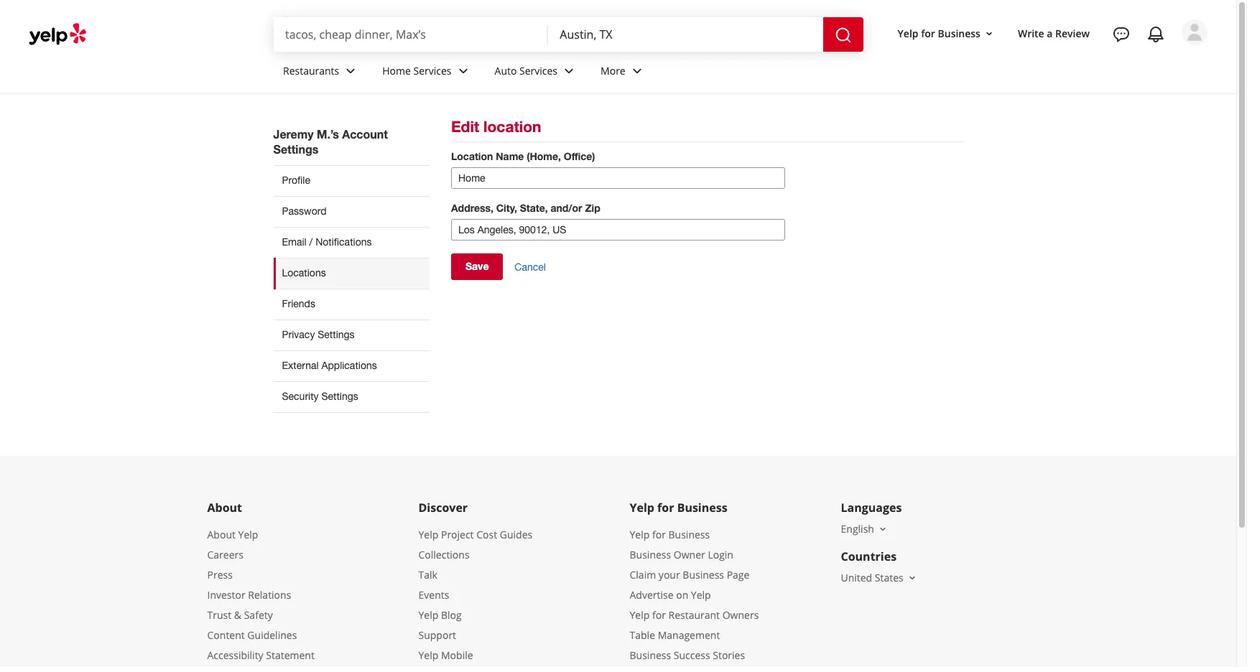 Task type: vqa. For each thing, say whether or not it's contained in the screenshot.
"Fee"
no



Task type: locate. For each thing, give the bounding box(es) containing it.
2 horizontal spatial 24 chevron down v2 image
[[628, 62, 646, 79]]

yelp right search icon
[[898, 26, 919, 40]]

yelp up the table on the right bottom
[[630, 608, 650, 622]]

24 chevron down v2 image inside more link
[[628, 62, 646, 79]]

yelp blog link
[[419, 608, 462, 622]]

about up the about yelp link
[[207, 500, 242, 516]]

advertise on yelp link
[[630, 588, 711, 602]]

jeremy m.'s account settings
[[273, 127, 388, 156]]

1 horizontal spatial 24 chevron down v2 image
[[560, 62, 578, 79]]

for down advertise
[[652, 608, 666, 622]]

settings up external applications
[[318, 329, 355, 341]]

advertise
[[630, 588, 674, 602]]

yelp for business
[[898, 26, 981, 40], [630, 500, 728, 516]]

16 chevron down v2 image down languages
[[877, 524, 889, 535]]

about for about yelp careers press investor relations trust & safety content guidelines accessibility statement
[[207, 528, 236, 542]]

settings down jeremy
[[273, 142, 319, 156]]

business left 16 chevron down v2 icon
[[938, 26, 981, 40]]

1 horizontal spatial yelp for business
[[898, 26, 981, 40]]

trust
[[207, 608, 231, 622]]

your
[[659, 568, 680, 582]]

claim
[[630, 568, 656, 582]]

locations link
[[273, 258, 430, 289]]

security settings
[[282, 391, 358, 402]]

1 horizontal spatial 16 chevron down v2 image
[[907, 572, 918, 584]]

yelp up "careers" link
[[238, 528, 258, 542]]

jeremy
[[273, 127, 314, 141]]

2 services from the left
[[520, 64, 558, 77]]

services right home
[[414, 64, 452, 77]]

16 chevron down v2 image for languages
[[877, 524, 889, 535]]

owner
[[674, 548, 705, 562]]

1 24 chevron down v2 image from the left
[[454, 62, 472, 79]]

2 about from the top
[[207, 528, 236, 542]]

None text field
[[451, 167, 785, 189], [451, 219, 785, 241], [451, 167, 785, 189], [451, 219, 785, 241]]

0 vertical spatial 16 chevron down v2 image
[[877, 524, 889, 535]]

talk
[[419, 568, 438, 582]]

yelp for business business owner login claim your business page advertise on yelp yelp for restaurant owners table management business success stories
[[630, 528, 759, 662]]

content
[[207, 629, 245, 642]]

guides
[[500, 528, 533, 542]]

user actions element
[[886, 18, 1228, 106]]

services
[[414, 64, 452, 77], [520, 64, 558, 77]]

careers
[[207, 548, 244, 562]]

privacy settings
[[282, 329, 355, 341]]

about inside 'about yelp careers press investor relations trust & safety content guidelines accessibility statement'
[[207, 528, 236, 542]]

table management link
[[630, 629, 720, 642]]

home services
[[382, 64, 452, 77]]

english button
[[841, 522, 889, 536]]

mobile
[[441, 649, 473, 662]]

about yelp link
[[207, 528, 258, 542]]

16 chevron down v2 image inside united states popup button
[[907, 572, 918, 584]]

16 chevron down v2 image
[[877, 524, 889, 535], [907, 572, 918, 584]]

auto services
[[495, 64, 558, 77]]

applications
[[321, 360, 377, 371]]

1 horizontal spatial none field
[[560, 27, 812, 42]]

1 vertical spatial about
[[207, 528, 236, 542]]

24 chevron down v2 image left "auto"
[[454, 62, 472, 79]]

0 horizontal spatial 24 chevron down v2 image
[[454, 62, 472, 79]]

0 horizontal spatial yelp for business
[[630, 500, 728, 516]]

for
[[921, 26, 935, 40], [658, 500, 674, 516], [652, 528, 666, 542], [652, 608, 666, 622]]

services for auto services
[[520, 64, 558, 77]]

jeremy m. image
[[1182, 19, 1208, 45]]

yelp up yelp for business link
[[630, 500, 655, 516]]

24 chevron down v2 image right auto services
[[560, 62, 578, 79]]

yelp up collections on the bottom of the page
[[419, 528, 439, 542]]

0 horizontal spatial none field
[[285, 27, 537, 42]]

1 none field from the left
[[285, 27, 537, 42]]

0 vertical spatial yelp for business
[[898, 26, 981, 40]]

about up "careers" link
[[207, 528, 236, 542]]

/
[[309, 236, 313, 248]]

2 vertical spatial settings
[[322, 391, 358, 402]]

home services link
[[371, 52, 483, 93]]

24 chevron down v2 image for auto services
[[560, 62, 578, 79]]

2 none field from the left
[[560, 27, 812, 42]]

password
[[282, 205, 327, 217]]

save
[[466, 260, 489, 272]]

none field find
[[285, 27, 537, 42]]

restaurant
[[669, 608, 720, 622]]

about yelp careers press investor relations trust & safety content guidelines accessibility statement
[[207, 528, 315, 662]]

yelp project cost guides link
[[419, 528, 533, 542]]

privacy
[[282, 329, 315, 341]]

states
[[875, 571, 904, 585]]

None field
[[285, 27, 537, 42], [560, 27, 812, 42]]

password link
[[273, 196, 430, 227]]

safety
[[244, 608, 273, 622]]

0 horizontal spatial services
[[414, 64, 452, 77]]

1 vertical spatial settings
[[318, 329, 355, 341]]

login
[[708, 548, 734, 562]]

1 about from the top
[[207, 500, 242, 516]]

1 services from the left
[[414, 64, 452, 77]]

none field up business categories element
[[560, 27, 812, 42]]

collections link
[[419, 548, 470, 562]]

16 chevron down v2 image inside english 'popup button'
[[877, 524, 889, 535]]

24 chevron down v2 image right the more
[[628, 62, 646, 79]]

16 chevron down v2 image right states in the bottom of the page
[[907, 572, 918, 584]]

search image
[[835, 26, 852, 44]]

1 vertical spatial 16 chevron down v2 image
[[907, 572, 918, 584]]

address,
[[451, 202, 494, 214]]

yelp for business link
[[630, 528, 710, 542]]

owners
[[723, 608, 759, 622]]

2 24 chevron down v2 image from the left
[[560, 62, 578, 79]]

yelp for business up yelp for business link
[[630, 500, 728, 516]]

settings down the applications
[[322, 391, 358, 402]]

business
[[938, 26, 981, 40], [677, 500, 728, 516], [669, 528, 710, 542], [630, 548, 671, 562], [683, 568, 724, 582], [630, 649, 671, 662]]

24 chevron down v2 image inside auto services link
[[560, 62, 578, 79]]

trust & safety link
[[207, 608, 273, 622]]

yelp for business left 16 chevron down v2 icon
[[898, 26, 981, 40]]

project
[[441, 528, 474, 542]]

24 chevron down v2 image
[[454, 62, 472, 79], [560, 62, 578, 79], [628, 62, 646, 79]]

0 vertical spatial about
[[207, 500, 242, 516]]

yelp mobile link
[[419, 649, 473, 662]]

location
[[451, 150, 493, 162]]

blog
[[441, 608, 462, 622]]

24 chevron down v2 image for home services
[[454, 62, 472, 79]]

careers link
[[207, 548, 244, 562]]

None search field
[[274, 17, 866, 52]]

business down the table on the right bottom
[[630, 649, 671, 662]]

yelp
[[898, 26, 919, 40], [630, 500, 655, 516], [238, 528, 258, 542], [419, 528, 439, 542], [630, 528, 650, 542], [691, 588, 711, 602], [419, 608, 439, 622], [630, 608, 650, 622], [419, 649, 439, 662]]

(home,
[[527, 150, 561, 162]]

24 chevron down v2 image inside home services link
[[454, 62, 472, 79]]

accessibility
[[207, 649, 263, 662]]

none field the near
[[560, 27, 812, 42]]

events link
[[419, 588, 449, 602]]

management
[[658, 629, 720, 642]]

none field up home services
[[285, 27, 537, 42]]

table
[[630, 629, 655, 642]]

yelp for restaurant owners link
[[630, 608, 759, 622]]

0 horizontal spatial 16 chevron down v2 image
[[877, 524, 889, 535]]

cost
[[477, 528, 497, 542]]

notifications image
[[1147, 26, 1165, 43]]

auto
[[495, 64, 517, 77]]

yelp inside yelp for business button
[[898, 26, 919, 40]]

0 vertical spatial settings
[[273, 142, 319, 156]]

support link
[[419, 629, 456, 642]]

security
[[282, 391, 319, 402]]

24 chevron down v2 image for more
[[628, 62, 646, 79]]

1 horizontal spatial services
[[520, 64, 558, 77]]

friends link
[[273, 289, 430, 320]]

3 24 chevron down v2 image from the left
[[628, 62, 646, 79]]

services right "auto"
[[520, 64, 558, 77]]

write a review
[[1018, 26, 1090, 40]]

and/or
[[551, 202, 582, 214]]

for left 16 chevron down v2 icon
[[921, 26, 935, 40]]

for up yelp for business link
[[658, 500, 674, 516]]

restaurants
[[283, 64, 339, 77]]



Task type: describe. For each thing, give the bounding box(es) containing it.
edit
[[451, 118, 479, 136]]

name
[[496, 150, 524, 162]]

&
[[234, 608, 241, 622]]

yelp down support
[[419, 649, 439, 662]]

m.'s
[[317, 127, 339, 141]]

business up owner
[[669, 528, 710, 542]]

restaurants link
[[272, 52, 371, 93]]

office)
[[564, 150, 595, 162]]

content guidelines link
[[207, 629, 297, 642]]

locations
[[282, 267, 326, 279]]

claim your business page link
[[630, 568, 750, 582]]

location
[[484, 118, 541, 136]]

investor
[[207, 588, 245, 602]]

for up business owner login link
[[652, 528, 666, 542]]

Find text field
[[285, 27, 537, 42]]

yelp down events 'link'
[[419, 608, 439, 622]]

business categories element
[[272, 52, 1208, 93]]

email / notifications link
[[273, 227, 430, 258]]

1 vertical spatial yelp for business
[[630, 500, 728, 516]]

review
[[1056, 26, 1090, 40]]

united states
[[841, 571, 904, 585]]

cancel link
[[515, 261, 546, 274]]

yelp right on
[[691, 588, 711, 602]]

security settings link
[[273, 381, 430, 413]]

discover
[[419, 500, 468, 516]]

english
[[841, 522, 874, 536]]

business up yelp for business link
[[677, 500, 728, 516]]

statement
[[266, 649, 315, 662]]

united states button
[[841, 571, 918, 585]]

cancel
[[515, 261, 546, 273]]

16 chevron down v2 image for countries
[[907, 572, 918, 584]]

save button
[[451, 254, 503, 280]]

for inside button
[[921, 26, 935, 40]]

collections
[[419, 548, 470, 562]]

write a review link
[[1012, 21, 1096, 46]]

page
[[727, 568, 750, 582]]

relations
[[248, 588, 291, 602]]

address, city, state, and/or zip
[[451, 202, 600, 214]]

yelp for business button
[[892, 21, 1001, 46]]

settings for privacy
[[318, 329, 355, 341]]

countries
[[841, 549, 897, 565]]

zip
[[585, 202, 600, 214]]

home
[[382, 64, 411, 77]]

support
[[419, 629, 456, 642]]

a
[[1047, 26, 1053, 40]]

write
[[1018, 26, 1044, 40]]

state,
[[520, 202, 548, 214]]

business down owner
[[683, 568, 724, 582]]

external applications
[[282, 360, 377, 371]]

messages image
[[1113, 26, 1130, 43]]

yelp for business inside yelp for business button
[[898, 26, 981, 40]]

edit location
[[451, 118, 541, 136]]

events
[[419, 588, 449, 602]]

email / notifications
[[282, 236, 372, 248]]

on
[[676, 588, 689, 602]]

talk link
[[419, 568, 438, 582]]

more
[[601, 64, 626, 77]]

stories
[[713, 649, 745, 662]]

united
[[841, 571, 872, 585]]

location name (home, office)
[[451, 150, 595, 162]]

Near text field
[[560, 27, 812, 42]]

yelp project cost guides collections talk events yelp blog support yelp mobile
[[419, 528, 533, 662]]

press link
[[207, 568, 233, 582]]

success
[[674, 649, 710, 662]]

press
[[207, 568, 233, 582]]

external applications link
[[273, 351, 430, 381]]

external
[[282, 360, 319, 371]]

notifications
[[316, 236, 372, 248]]

city,
[[496, 202, 517, 214]]

profile link
[[273, 165, 430, 196]]

email
[[282, 236, 307, 248]]

settings for security
[[322, 391, 358, 402]]

settings inside jeremy m.'s account settings
[[273, 142, 319, 156]]

services for home services
[[414, 64, 452, 77]]

yelp up the claim
[[630, 528, 650, 542]]

business success stories link
[[630, 649, 745, 662]]

friends
[[282, 298, 315, 310]]

profile
[[282, 175, 310, 186]]

account
[[342, 127, 388, 141]]

business up the claim
[[630, 548, 671, 562]]

about for about
[[207, 500, 242, 516]]

yelp inside 'about yelp careers press investor relations trust & safety content guidelines accessibility statement'
[[238, 528, 258, 542]]

16 chevron down v2 image
[[984, 28, 995, 39]]

accessibility statement link
[[207, 649, 315, 662]]

auto services link
[[483, 52, 589, 93]]

24 chevron down v2 image
[[342, 62, 359, 79]]

business inside button
[[938, 26, 981, 40]]

investor relations link
[[207, 588, 291, 602]]



